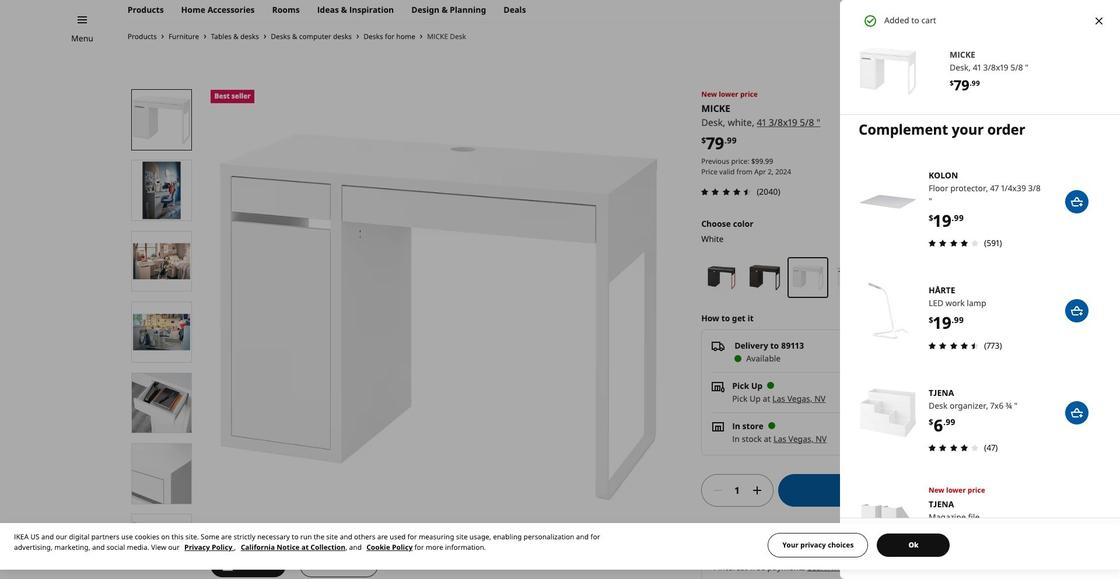 Task type: locate. For each thing, give the bounding box(es) containing it.
micke desk, white/anthracite, 41 3/8x19 5/8 " image
[[836, 262, 868, 293]]

kolon floor protector, 47 1/4x39 3/8 " image
[[859, 173, 918, 231]]

micke desk, white, 41 3/8x19 5/8 " image
[[859, 42, 918, 100], [211, 89, 667, 545], [132, 90, 192, 150], [132, 161, 192, 221], [132, 232, 192, 292], [793, 262, 824, 293], [132, 303, 192, 362], [132, 373, 192, 433], [132, 444, 192, 504], [132, 515, 192, 575]]

review: 4.6 out of 5 stars. total reviews: 773 image
[[926, 339, 983, 353]]

review: 4.5 out of 5 stars. total reviews: 2040 image
[[698, 185, 755, 199]]

review: 4.1 out of 5 stars. total reviews: 591 image
[[926, 237, 983, 251]]

review: 4.1 out of 5 stars. total reviews: 47 image
[[926, 441, 983, 455]]

tjena desk organizer, white, 7x6 ¾ " image
[[859, 384, 918, 443]]



Task type: describe. For each thing, give the bounding box(es) containing it.
micke was added to your shopping bag dialog
[[831, 0, 1121, 580]]

Quantity input value text field
[[730, 474, 746, 507]]

micke desk, anthracite/red, 41 3/8x19 5/8 " image
[[707, 262, 738, 293]]

hårte led work lamp, white/silver color image
[[859, 282, 918, 340]]

micke desk, black-brown, 41 3/8x19 5/8 " image
[[750, 262, 781, 293]]

my store  open store locator image
[[925, 1, 939, 15]]



Task type: vqa. For each thing, say whether or not it's contained in the screenshot.
Living Room List Item
no



